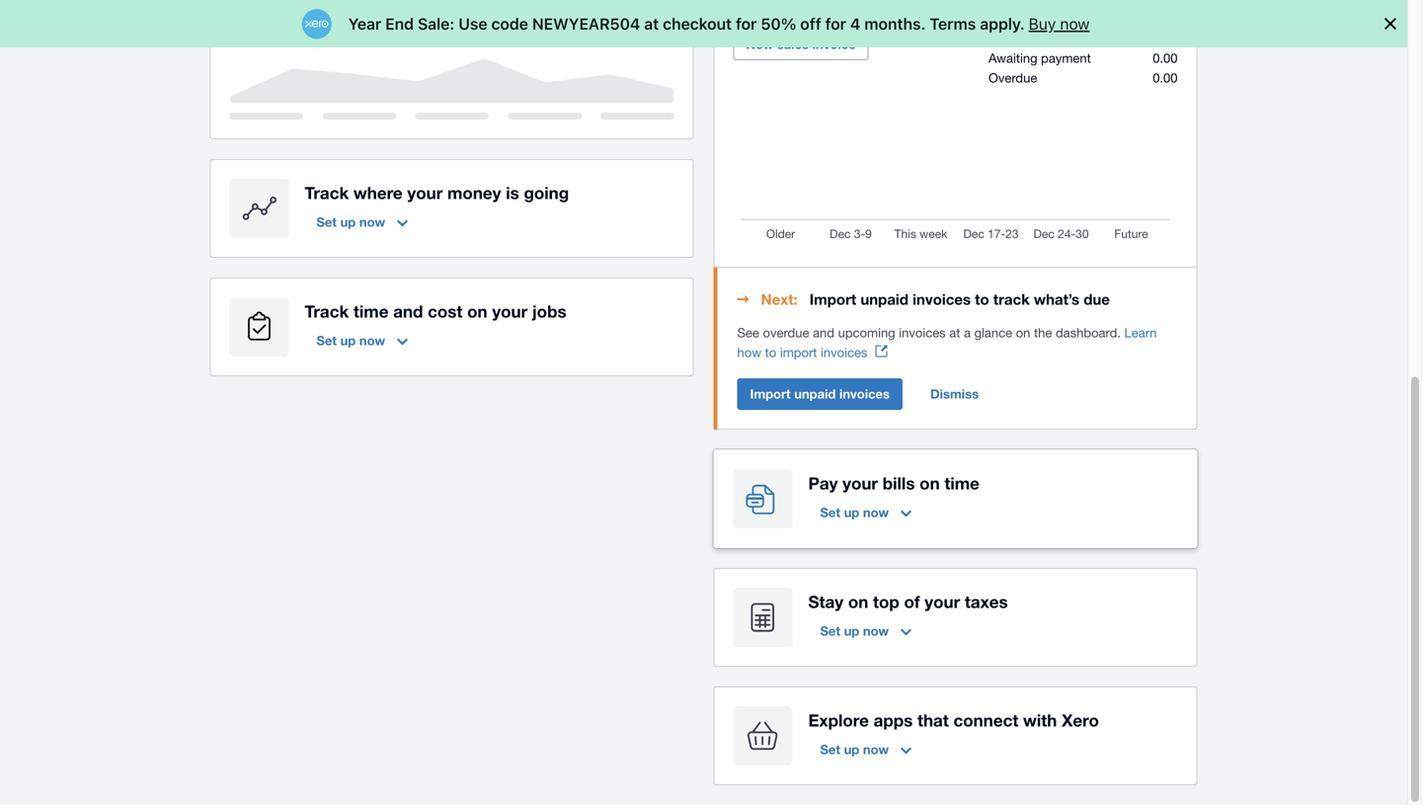 Task type: describe. For each thing, give the bounding box(es) containing it.
projects icon image
[[230, 298, 289, 357]]

bills
[[883, 473, 915, 493]]

set up now for track time and cost on your jobs
[[317, 333, 385, 348]]

pay your bills on time
[[809, 473, 980, 493]]

now for pay your bills on time
[[863, 505, 889, 520]]

due
[[1084, 291, 1110, 308]]

payment
[[1042, 51, 1092, 66]]

awaiting payment link
[[989, 51, 1092, 66]]

panel body document containing see overdue and upcoming invoices at a glance on the dashboard.
[[738, 323, 1178, 363]]

next:
[[761, 291, 798, 308]]

set up now button for pay your bills on time
[[809, 497, 924, 529]]

add-ons icon image
[[734, 707, 793, 766]]

xero
[[1062, 711, 1100, 730]]

jobs
[[533, 301, 567, 321]]

set up now for stay on top of your taxes
[[821, 624, 889, 639]]

now for explore apps that connect with xero
[[863, 742, 889, 757]]

new sales invoice
[[747, 37, 856, 52]]

2 draft invoices
[[989, 31, 1078, 46]]

money
[[448, 183, 501, 203]]

see overdue and upcoming invoices at a glance on the dashboard.
[[738, 325, 1125, 341]]

up for stay on top of your taxes
[[844, 624, 860, 639]]

set for track where your money is going
[[317, 215, 337, 230]]

is
[[506, 183, 519, 203]]

learn
[[1125, 325, 1158, 341]]

heading containing next:
[[738, 288, 1178, 311]]

on right cost at the left top of the page
[[467, 301, 488, 321]]

your right pay
[[843, 473, 878, 493]]

glance
[[975, 325, 1013, 341]]

a
[[964, 325, 971, 341]]

set up now button for track time and cost on your jobs
[[305, 325, 420, 357]]

your right of
[[925, 592, 961, 612]]

import for import unpaid invoices to track what's due
[[810, 291, 857, 308]]

set for explore apps that connect with xero
[[821, 742, 841, 757]]

dismiss
[[931, 386, 979, 402]]

0.00 for awaiting payment
[[1153, 51, 1178, 66]]

where
[[354, 183, 403, 203]]

2 draft invoices link
[[989, 31, 1078, 46]]

your right where
[[407, 183, 443, 203]]

invoices inside learn how to import invoices
[[821, 345, 868, 360]]

2
[[989, 31, 996, 46]]

awaiting payment
[[989, 51, 1092, 66]]

0 vertical spatial time
[[354, 301, 389, 321]]

set for pay your bills on time
[[821, 505, 841, 520]]

with
[[1024, 711, 1058, 730]]

of
[[905, 592, 920, 612]]

unpaid for import unpaid invoices to track what's due
[[861, 291, 909, 308]]

set up now for explore apps that connect with xero
[[821, 742, 889, 757]]

0.00 link for awaiting payment
[[1153, 51, 1178, 66]]

on left top
[[849, 592, 869, 612]]

dashboard.
[[1056, 325, 1121, 341]]

apps
[[874, 711, 913, 730]]

your left jobs
[[492, 301, 528, 321]]

on inside panel body document
[[1016, 325, 1031, 341]]

invoice
[[813, 37, 856, 52]]

set up now button for stay on top of your taxes
[[809, 616, 924, 647]]

upcoming
[[839, 325, 896, 341]]

invoices left at
[[899, 325, 946, 341]]

set up now button for explore apps that connect with xero
[[809, 734, 924, 766]]

invoices for import unpaid invoices
[[840, 386, 890, 402]]

track money icon image
[[230, 179, 289, 238]]

1 horizontal spatial time
[[945, 473, 980, 493]]

the
[[1035, 325, 1053, 341]]

invoices for 2 draft invoices
[[1031, 31, 1078, 46]]

how
[[738, 345, 762, 360]]

bills icon image
[[734, 469, 793, 529]]

up for track time and cost on your jobs
[[340, 333, 356, 348]]

0.00 link for overdue
[[1153, 70, 1178, 86]]

pay
[[809, 473, 838, 493]]

set up now button for track where your money is going
[[305, 207, 420, 238]]



Task type: vqa. For each thing, say whether or not it's contained in the screenshot.
Panel body document
yes



Task type: locate. For each thing, give the bounding box(es) containing it.
dismiss button
[[919, 379, 991, 410]]

set up now for track where your money is going
[[317, 215, 385, 230]]

1 0.00 from the top
[[1153, 51, 1178, 66]]

track for track time and cost on your jobs
[[305, 301, 349, 321]]

set up now for pay your bills on time
[[821, 505, 889, 520]]

1 vertical spatial and
[[813, 325, 835, 341]]

0 vertical spatial to
[[975, 291, 990, 308]]

0 horizontal spatial unpaid
[[795, 386, 836, 402]]

0 vertical spatial unpaid
[[861, 291, 909, 308]]

heading
[[738, 288, 1178, 311]]

up for track where your money is going
[[340, 215, 356, 230]]

invoices inside button
[[840, 386, 890, 402]]

panel body document
[[738, 323, 1178, 363], [738, 323, 1178, 363]]

explore apps that connect with xero
[[809, 711, 1100, 730]]

set for track time and cost on your jobs
[[317, 333, 337, 348]]

learn how to import invoices
[[738, 325, 1158, 360]]

track for track where your money is going
[[305, 183, 349, 203]]

to left track
[[975, 291, 990, 308]]

1 vertical spatial unpaid
[[795, 386, 836, 402]]

opens in a new tab image
[[876, 345, 888, 357]]

152.17
[[1139, 31, 1178, 46]]

unpaid for import unpaid invoices
[[795, 386, 836, 402]]

up for pay your bills on time
[[844, 505, 860, 520]]

going
[[524, 183, 569, 203]]

connect
[[954, 711, 1019, 730]]

now
[[360, 4, 385, 19], [360, 215, 385, 230], [360, 333, 385, 348], [863, 505, 889, 520], [863, 624, 889, 639], [863, 742, 889, 757]]

1 vertical spatial import
[[750, 386, 791, 402]]

draft
[[1000, 31, 1028, 46]]

invoices up payment
[[1031, 31, 1078, 46]]

0.00 link
[[1153, 51, 1178, 66], [1153, 70, 1178, 86]]

track
[[994, 291, 1030, 308]]

and inside panel body document
[[813, 325, 835, 341]]

overdue
[[763, 325, 810, 341]]

0.00 for overdue
[[1153, 70, 1178, 86]]

2 track from the top
[[305, 301, 349, 321]]

unpaid down import at the right of page
[[795, 386, 836, 402]]

to
[[975, 291, 990, 308], [765, 345, 777, 360]]

track
[[305, 183, 349, 203], [305, 301, 349, 321]]

import unpaid invoices to track what's due
[[810, 291, 1110, 308]]

0 horizontal spatial and
[[393, 301, 423, 321]]

on
[[467, 301, 488, 321], [1016, 325, 1031, 341], [920, 473, 940, 493], [849, 592, 869, 612]]

sales
[[777, 37, 809, 52]]

1 vertical spatial track
[[305, 301, 349, 321]]

0 vertical spatial import
[[810, 291, 857, 308]]

0 vertical spatial track
[[305, 183, 349, 203]]

taxes icon image
[[734, 588, 793, 647]]

import
[[780, 345, 818, 360]]

and
[[393, 301, 423, 321], [813, 325, 835, 341]]

0 vertical spatial 0.00 link
[[1153, 51, 1178, 66]]

now for track time and cost on your jobs
[[360, 333, 385, 348]]

1 vertical spatial 0.00 link
[[1153, 70, 1178, 86]]

2 0.00 link from the top
[[1153, 70, 1178, 86]]

to inside learn how to import invoices
[[765, 345, 777, 360]]

1 horizontal spatial unpaid
[[861, 291, 909, 308]]

set up now button
[[305, 0, 420, 28], [305, 207, 420, 238], [305, 325, 420, 357], [809, 497, 924, 529], [809, 616, 924, 647], [809, 734, 924, 766]]

1 horizontal spatial to
[[975, 291, 990, 308]]

time left cost at the left top of the page
[[354, 301, 389, 321]]

what's
[[1034, 291, 1080, 308]]

and left cost at the left top of the page
[[393, 301, 423, 321]]

track left where
[[305, 183, 349, 203]]

import up upcoming
[[810, 291, 857, 308]]

that
[[918, 711, 949, 730]]

overdue
[[989, 70, 1038, 86]]

banking preview line graph image
[[230, 59, 674, 120]]

overdue link
[[989, 70, 1038, 86]]

explore
[[809, 711, 869, 730]]

import unpaid invoices
[[750, 386, 890, 402]]

import down how
[[750, 386, 791, 402]]

dialog
[[0, 0, 1423, 47]]

unpaid up upcoming
[[861, 291, 909, 308]]

your
[[407, 183, 443, 203], [492, 301, 528, 321], [843, 473, 878, 493], [925, 592, 961, 612]]

invoices
[[1031, 31, 1078, 46], [913, 291, 971, 308], [899, 325, 946, 341], [821, 345, 868, 360], [840, 386, 890, 402]]

1 track from the top
[[305, 183, 349, 203]]

and for time
[[393, 301, 423, 321]]

at
[[950, 325, 961, 341]]

time
[[354, 301, 389, 321], [945, 473, 980, 493]]

1 vertical spatial time
[[945, 473, 980, 493]]

cost
[[428, 301, 463, 321]]

set up now
[[317, 4, 385, 19], [317, 215, 385, 230], [317, 333, 385, 348], [821, 505, 889, 520], [821, 624, 889, 639], [821, 742, 889, 757]]

0 vertical spatial 0.00
[[1153, 51, 1178, 66]]

new
[[747, 37, 774, 52]]

1 horizontal spatial and
[[813, 325, 835, 341]]

up
[[340, 4, 356, 19], [340, 215, 356, 230], [340, 333, 356, 348], [844, 505, 860, 520], [844, 624, 860, 639], [844, 742, 860, 757]]

awaiting
[[989, 51, 1038, 66]]

0 vertical spatial and
[[393, 301, 423, 321]]

import for import unpaid invoices
[[750, 386, 791, 402]]

set for stay on top of your taxes
[[821, 624, 841, 639]]

1 horizontal spatial import
[[810, 291, 857, 308]]

invoices down opens in a new tab icon
[[840, 386, 890, 402]]

0 horizontal spatial time
[[354, 301, 389, 321]]

invoices up see overdue and upcoming invoices at a glance on the dashboard.
[[913, 291, 971, 308]]

stay on top of your taxes
[[809, 592, 1009, 612]]

set
[[317, 4, 337, 19], [317, 215, 337, 230], [317, 333, 337, 348], [821, 505, 841, 520], [821, 624, 841, 639], [821, 742, 841, 757]]

see
[[738, 325, 760, 341]]

track time and cost on your jobs
[[305, 301, 567, 321]]

0.00
[[1153, 51, 1178, 66], [1153, 70, 1178, 86]]

invoices for import unpaid invoices to track what's due
[[913, 291, 971, 308]]

unpaid
[[861, 291, 909, 308], [795, 386, 836, 402]]

top
[[874, 592, 900, 612]]

now for stay on top of your taxes
[[863, 624, 889, 639]]

taxes
[[965, 592, 1009, 612]]

time right bills
[[945, 473, 980, 493]]

stay
[[809, 592, 844, 612]]

up for explore apps that connect with xero
[[844, 742, 860, 757]]

import unpaid invoices button
[[738, 379, 903, 410]]

2 0.00 from the top
[[1153, 70, 1178, 86]]

track right the projects icon
[[305, 301, 349, 321]]

1 vertical spatial to
[[765, 345, 777, 360]]

on right bills
[[920, 473, 940, 493]]

to right how
[[765, 345, 777, 360]]

on left the
[[1016, 325, 1031, 341]]

import
[[810, 291, 857, 308], [750, 386, 791, 402]]

import inside import unpaid invoices button
[[750, 386, 791, 402]]

1 0.00 link from the top
[[1153, 51, 1178, 66]]

1 vertical spatial 0.00
[[1153, 70, 1178, 86]]

and for overdue
[[813, 325, 835, 341]]

now for track where your money is going
[[360, 215, 385, 230]]

unpaid inside button
[[795, 386, 836, 402]]

and up import at the right of page
[[813, 325, 835, 341]]

invoices down upcoming
[[821, 345, 868, 360]]

track where your money is going
[[305, 183, 569, 203]]

new sales invoice button
[[734, 29, 869, 60]]

0 horizontal spatial import
[[750, 386, 791, 402]]

0 horizontal spatial to
[[765, 345, 777, 360]]



